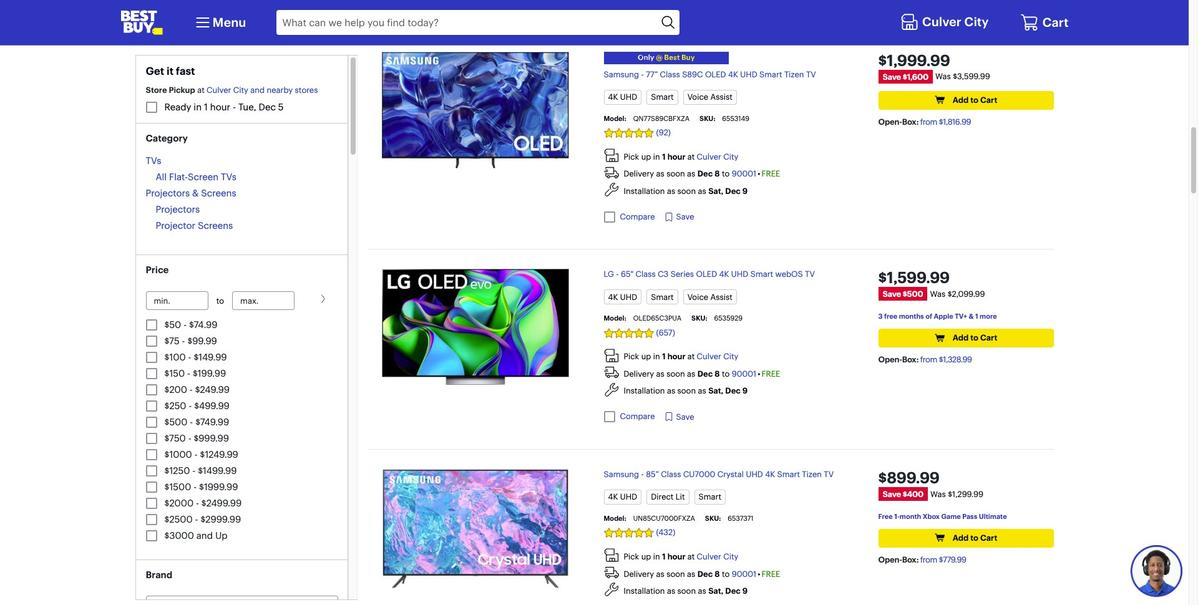 Task type: locate. For each thing, give the bounding box(es) containing it.
free down the "(432)" link
[[762, 569, 781, 579]]

cart down ultimate
[[981, 533, 998, 543]]

- right lg at the top right of page
[[616, 269, 619, 279]]

2 voice assist from the top
[[688, 292, 733, 302]]

0 vertical spatial add
[[953, 95, 969, 105]]

screens right projector
[[198, 219, 233, 231]]

uhd down 65"
[[620, 292, 638, 302]]

3 pick up in 1 hour at culver city from the top
[[624, 552, 739, 562]]

sat, down the "(432)" link
[[709, 586, 724, 596]]

2 installation as soon as sat, dec 9 from the top
[[624, 386, 748, 396]]

2 vertical spatial add to cart button
[[879, 529, 1054, 548]]

1 model: from the top
[[604, 114, 627, 123]]

3 free months of apple tv+ & 1 more button
[[879, 311, 999, 321]]

3 delivery as soon as dec 8 to 90001 • free from the top
[[624, 569, 781, 579]]

oled
[[705, 69, 726, 79], [696, 269, 717, 279]]

0 vertical spatial sat,
[[709, 186, 724, 196]]

get
[[146, 64, 164, 77]]

to up the from $1,328.99
[[971, 333, 979, 343]]

2 vertical spatial smart button
[[695, 490, 726, 505]]

1 vertical spatial and
[[197, 530, 213, 542]]

sat,
[[709, 186, 724, 196], [709, 386, 724, 396], [709, 586, 724, 596]]

0 vertical spatial screens
[[201, 187, 236, 199]]

$1,600
[[903, 72, 929, 82]]

tvs up the all
[[146, 155, 161, 166]]

- up '$750 - $999.99' link
[[190, 416, 193, 428]]

3 box: from the top
[[903, 555, 919, 565]]

delivery as soon as dec 8 to 90001 • free down (657) link
[[624, 369, 781, 379]]

1 90001 button from the top
[[732, 169, 757, 179]]

ready in 1 hour - tue, dec 5
[[165, 101, 284, 113]]

delivery as soon as dec 8 to 90001 • free for $899.99
[[624, 569, 781, 579]]

1 vertical spatial save button
[[664, 411, 695, 424]]

65"
[[621, 269, 634, 279]]

installation as soon as sat, dec 9 for $899.99
[[624, 586, 748, 596]]

2 vertical spatial open-
[[879, 555, 903, 565]]

1 vertical spatial model:
[[604, 314, 627, 323]]

installation for $899.99
[[624, 586, 665, 596]]

3 delivery from the top
[[624, 569, 654, 579]]

&
[[192, 187, 199, 199], [969, 312, 974, 321]]

in down (657)
[[654, 352, 660, 362]]

pick down un85cu7000fxza
[[624, 552, 639, 562]]

free
[[885, 312, 898, 321]]

1 voice assist button from the top
[[683, 90, 737, 105]]

1 add to cart button from the top
[[879, 91, 1054, 110]]

$1000 - $1249.99
[[165, 448, 238, 460]]

0 vertical spatial compare checkbox
[[604, 0, 615, 5]]

0 vertical spatial installation as soon as sat, dec 9
[[624, 186, 748, 196]]

2 voice assist button from the top
[[683, 290, 737, 305]]

up for $1,599.99
[[642, 352, 651, 362]]

2 vertical spatial add to cart
[[953, 533, 998, 543]]

2 vertical spatial 90001 button
[[732, 569, 757, 579]]

save for $1,599.99
[[883, 289, 901, 299]]

- left tue,
[[233, 101, 236, 113]]

0 vertical spatial voice assist button
[[683, 90, 737, 105]]

oled65c3pua
[[634, 314, 682, 323]]

uhd up qn77s89cbfxza
[[620, 92, 638, 102]]

voice assist for voice assist dropdown button related to the top smart dropdown button
[[688, 92, 733, 102]]

box: left from $1,816.99 at top
[[903, 117, 919, 127]]

2 compare from the top
[[620, 412, 655, 422]]

2 add to cart button from the top
[[879, 329, 1054, 348]]

1 down (657)
[[663, 352, 666, 362]]

assist down 'samsung - 77" class s89c oled 4k uhd smart tizen tv' link
[[711, 92, 733, 102]]

2 vertical spatial 4k uhd button
[[604, 490, 642, 505]]

1 assist from the top
[[711, 92, 733, 102]]

2 vertical spatial model:
[[604, 514, 627, 523]]

direct lit
[[651, 492, 685, 502]]

lg
[[604, 269, 614, 279]]

- for $500 - $749.99
[[190, 416, 193, 428]]

installation down (92)
[[624, 186, 665, 196]]

installation as soon as sat, dec 9 down (92)
[[624, 186, 748, 196]]

in down (92)
[[654, 152, 660, 162]]

was for $899.99
[[931, 489, 946, 499]]

- left 77"
[[642, 69, 644, 79]]

1 horizontal spatial &
[[969, 312, 974, 321]]

2 voice from the top
[[688, 292, 709, 302]]

compare
[[620, 212, 655, 222], [620, 412, 655, 422]]

class for $899.99
[[661, 469, 681, 479]]

$150 - $199.99
[[165, 367, 226, 379]]

delivery as soon as dec 8 to 90001 • free for $1,599.99
[[624, 369, 781, 379]]

2 vertical spatial 8
[[715, 569, 720, 579]]

installation down (432)
[[624, 586, 665, 596]]

$500 down $1,599.99
[[903, 289, 924, 299]]

cart down '$3,599.99'
[[981, 95, 998, 105]]

3 open- from the top
[[879, 555, 903, 565]]

• down (92) link
[[758, 169, 761, 179]]

0 vertical spatial 90001 button
[[732, 169, 757, 179]]

tizen for samsung - 85" class cu7000 crystal uhd 4k smart tizen tv
[[802, 469, 822, 479]]

1 left more
[[976, 312, 979, 321]]

pass
[[963, 513, 978, 521]]

tvs all flat-screen tvs projectors & screens projectors projector screens
[[146, 155, 237, 231]]

free 1-month xbox game pass ultimate button
[[879, 511, 1009, 521]]

2 vertical spatial add
[[953, 533, 969, 543]]

pick up in 1 hour at culver city for $1,599.99
[[624, 352, 739, 362]]

compare up 65"
[[620, 212, 655, 222]]

- right the $200
[[190, 384, 193, 395]]

save button up the series on the right top of the page
[[664, 211, 695, 223]]

projectors up projector
[[156, 203, 200, 215]]

1 vertical spatial voice assist button
[[683, 290, 737, 305]]

tvs
[[146, 155, 161, 166], [221, 171, 237, 183]]

0 vertical spatial voice assist
[[688, 92, 733, 102]]

was
[[936, 71, 951, 81], [930, 289, 946, 299], [931, 489, 946, 499]]

pick up in 1 hour at culver city down (657)
[[624, 352, 739, 362]]

3 up from the top
[[642, 552, 651, 562]]

installation for $1,599.99
[[624, 386, 665, 396]]

& inside the "tvs all flat-screen tvs projectors & screens projectors projector screens"
[[192, 187, 199, 199]]

tizen for samsung - 77" class s89c oled 4k uhd smart tizen tv
[[785, 69, 804, 79]]

- up $3000 and up
[[195, 513, 198, 525]]

tv for samsung - 85" class cu7000 crystal uhd 4k smart tizen tv
[[824, 469, 834, 479]]

- right $1250
[[192, 465, 196, 477]]

0 vertical spatial was
[[936, 71, 951, 81]]

0 horizontal spatial tvs
[[146, 155, 161, 166]]

1 inside button
[[976, 312, 979, 321]]

1 pick up in 1 hour at culver city from the top
[[624, 152, 739, 162]]

class down the only @ best buy image in the right of the page
[[660, 69, 680, 79]]

pick for $899.99
[[624, 552, 639, 562]]

2 add to cart from the top
[[953, 333, 998, 343]]

2 assist from the top
[[711, 292, 733, 302]]

2 9 from the top
[[743, 386, 748, 396]]

1 vertical spatial sat,
[[709, 386, 724, 396]]

0 vertical spatial add to cart
[[953, 95, 998, 105]]

4k uhd up qn77s89cbfxza
[[608, 92, 638, 102]]

2 vertical spatial up
[[642, 552, 651, 562]]

2 box: from the top
[[903, 355, 919, 365]]

4k uhd button up qn77s89cbfxza
[[604, 90, 642, 105]]

add to cart down the pass
[[953, 533, 998, 543]]

uhd
[[741, 69, 758, 79], [620, 92, 638, 102], [732, 269, 749, 279], [620, 292, 638, 302], [746, 469, 763, 479], [620, 492, 638, 502]]

sku: up (92) link
[[700, 114, 716, 123]]

1 add to cart from the top
[[953, 95, 998, 105]]

1 box: from the top
[[903, 117, 919, 127]]

2 vertical spatial pick
[[624, 552, 639, 562]]

$250 - $499.99 checkbox
[[146, 400, 157, 412]]

90001 down the "(432)" link
[[732, 569, 757, 579]]

1 vertical spatial add to cart
[[953, 333, 998, 343]]

90001 button down (657) link
[[732, 369, 757, 379]]

open-
[[879, 117, 903, 127], [879, 355, 903, 365], [879, 555, 903, 565]]

hour down (432)
[[668, 552, 686, 562]]

$74.99
[[189, 319, 218, 331]]

- for $50 - $74.99
[[184, 319, 187, 331]]

9 down (657) link
[[743, 386, 748, 396]]

1 8 from the top
[[715, 169, 720, 179]]

city down (657) link
[[724, 352, 739, 362]]

1 vertical spatial 9
[[743, 386, 748, 396]]

0 vertical spatial tv
[[807, 69, 816, 79]]

- for $200 - $249.99
[[190, 384, 193, 395]]

sat, down (657) link
[[709, 386, 724, 396]]

3 9 from the top
[[743, 586, 748, 596]]

2 vertical spatial 4k uhd
[[608, 492, 638, 502]]

0 vertical spatial delivery
[[624, 169, 654, 179]]

delivery down qn77s89cbfxza
[[624, 169, 654, 179]]

2 vertical spatial delivery
[[624, 569, 654, 579]]

0 vertical spatial and
[[250, 85, 265, 95]]

samsung - 77" class s89c oled 4k uhd smart tizen tv link
[[604, 69, 816, 79]]

voice assist down 'samsung - 77" class s89c oled 4k uhd smart tizen tv' link
[[688, 92, 733, 102]]

0 vertical spatial tvs
[[146, 155, 161, 166]]

1 vertical spatial pick up in 1 hour at culver city
[[624, 352, 739, 362]]

2 up from the top
[[642, 352, 651, 362]]

2 compare checkbox from the top
[[604, 211, 615, 223]]

pick
[[624, 152, 639, 162], [624, 352, 639, 362], [624, 552, 639, 562]]

samsung left 77"
[[604, 69, 639, 79]]

city inside dropdown button
[[965, 13, 989, 29]]

$200 - $249.99 checkbox
[[146, 384, 157, 395]]

$100 - $149.99
[[165, 351, 227, 363]]

add down tv+
[[953, 333, 969, 343]]

3 • from the top
[[758, 569, 761, 579]]

$500 - $749.99
[[165, 416, 229, 428]]

2 vertical spatial 90001
[[732, 569, 757, 579]]

2 installation from the top
[[624, 386, 665, 396]]

smart button up qn77s89cbfxza
[[647, 90, 678, 105]]

hour
[[210, 101, 230, 113], [668, 152, 686, 162], [668, 352, 686, 362], [668, 552, 686, 562]]

0 vertical spatial samsung
[[604, 69, 639, 79]]

1 vertical spatial voice assist
[[688, 292, 733, 302]]

$1,299.99
[[948, 489, 984, 499]]

- for $750 - $999.99
[[188, 432, 191, 444]]

was $3,599.99
[[936, 71, 991, 81]]

1 vertical spatial free
[[762, 369, 781, 379]]

3 4k uhd from the top
[[608, 492, 638, 502]]

90001 down (657) link
[[732, 369, 757, 379]]

$2000 - $2499.99
[[165, 497, 242, 509]]

3 8 from the top
[[715, 569, 720, 579]]

city
[[965, 13, 989, 29], [233, 85, 248, 95], [724, 152, 739, 162], [724, 352, 739, 362], [724, 552, 739, 562]]

city for culver city button for $899.99
[[724, 552, 739, 562]]

2 sat, from the top
[[709, 386, 724, 396]]

2 vertical spatial •
[[758, 569, 761, 579]]

1 voice from the top
[[688, 92, 709, 102]]

0 vertical spatial 4k uhd
[[608, 92, 638, 102]]

$50 - $74.99 checkbox
[[146, 319, 157, 331]]

box: left from $779.99
[[903, 555, 919, 565]]

1 open- from the top
[[879, 117, 903, 127]]

-
[[642, 69, 644, 79], [233, 101, 236, 113], [616, 269, 619, 279], [184, 319, 187, 331], [182, 335, 185, 347], [188, 351, 191, 363], [187, 367, 190, 379], [190, 384, 193, 395], [189, 400, 192, 412], [190, 416, 193, 428], [188, 432, 191, 444], [195, 448, 198, 460], [192, 465, 196, 477], [642, 469, 644, 479], [194, 481, 197, 493], [196, 497, 199, 509], [195, 513, 198, 525]]

3 culver city button from the top
[[697, 552, 739, 562]]

open-box: from $1,816.99
[[879, 117, 971, 127]]

2 vertical spatial compare checkbox
[[604, 412, 615, 423]]

$50 - $74.99 link
[[165, 319, 218, 331]]

1 vertical spatial 4k uhd
[[608, 292, 638, 302]]

voice down lg - 65" class c3 series oled 4k uhd smart webos tv
[[688, 292, 709, 302]]

3 free from the top
[[762, 569, 781, 579]]

1 vertical spatial tvs
[[221, 171, 237, 183]]

0 vertical spatial box:
[[903, 117, 919, 127]]

0 vertical spatial model:
[[604, 114, 627, 123]]

- for $1250 - $1499.99
[[192, 465, 196, 477]]

2 vertical spatial pick up in 1 hour at culver city
[[624, 552, 739, 562]]

samsung - 77" class s89c oled 4k uhd smart tizen tv
[[604, 69, 816, 79]]

from $1,328.99
[[921, 355, 973, 365]]

sku:
[[700, 114, 716, 123], [692, 314, 708, 323], [705, 514, 721, 523]]

90001 button for $1,599.99
[[732, 369, 757, 379]]

$1,599.99
[[879, 269, 950, 287]]

3 installation as soon as sat, dec 9 from the top
[[624, 586, 748, 596]]

1 vertical spatial delivery as soon as dec 8 to 90001 • free
[[624, 369, 781, 379]]

2 8 from the top
[[715, 369, 720, 379]]

3 90001 button from the top
[[732, 569, 757, 579]]

culver up '$1,999.99'
[[923, 13, 962, 29]]

1 vertical spatial installation
[[624, 386, 665, 396]]

culver city button down (92) link
[[697, 152, 739, 162]]

8 for $899.99
[[715, 569, 720, 579]]

- for $1000 - $1249.99
[[195, 448, 198, 460]]

delivery down oled65c3pua
[[624, 369, 654, 379]]

class left c3
[[636, 269, 656, 279]]

90001 button down (92) link
[[732, 169, 757, 179]]

in for culver city button for $899.99
[[654, 552, 660, 562]]

save button up cu7000
[[664, 411, 695, 424]]

add to cart for $899.99
[[953, 533, 998, 543]]

1 vertical spatial screens
[[198, 219, 233, 231]]

1 vertical spatial compare checkbox
[[604, 211, 615, 223]]

sku: for $899.99
[[705, 514, 721, 523]]

add to cart button down the pass
[[879, 529, 1054, 548]]

& right tv+
[[969, 312, 974, 321]]

compare up the 85"
[[620, 412, 655, 422]]

• down (657) link
[[758, 369, 761, 379]]

9 for $1,599.99
[[743, 386, 748, 396]]

3 add to cart button from the top
[[879, 529, 1054, 548]]

$2500
[[165, 513, 193, 525]]

• down the "(432)" link
[[758, 569, 761, 579]]

2 vertical spatial installation
[[624, 586, 665, 596]]

1 vertical spatial culver city button
[[697, 352, 739, 362]]

3 sat, from the top
[[709, 586, 724, 596]]

2 free from the top
[[762, 369, 781, 379]]

cart down more
[[981, 333, 998, 343]]

all flat-screen tvs link
[[156, 171, 237, 183]]

free for $899.99
[[762, 569, 781, 579]]

1 vertical spatial projectors
[[156, 203, 200, 215]]

pick down qn77s89cbfxza
[[624, 152, 639, 162]]

save $1,600
[[883, 72, 929, 82]]

culver
[[923, 13, 962, 29], [207, 85, 231, 95], [697, 152, 722, 162], [697, 352, 722, 362], [697, 552, 722, 562]]

1 horizontal spatial and
[[250, 85, 265, 95]]

open- for $899.99
[[879, 555, 903, 565]]

box: for $1,599.99
[[903, 355, 919, 365]]

2 pick up in 1 hour at culver city from the top
[[624, 352, 739, 362]]

city for culver city button related to $1,599.99
[[724, 352, 739, 362]]

to down the "(432)" link
[[722, 569, 730, 579]]

0 horizontal spatial and
[[197, 530, 213, 542]]

add to cart button down tv+
[[879, 329, 1054, 348]]

model: left un85cu7000fxza
[[604, 514, 627, 523]]

1 vertical spatial 90001
[[732, 369, 757, 379]]

3 90001 from the top
[[732, 569, 757, 579]]

$150
[[165, 367, 185, 379]]

2 pick from the top
[[624, 352, 639, 362]]

add to cart button down was $3,599.99
[[879, 91, 1054, 110]]

1 samsung from the top
[[604, 69, 639, 79]]

8 down (92) link
[[715, 169, 720, 179]]

2 save button from the top
[[664, 411, 695, 424]]

& inside button
[[969, 312, 974, 321]]

- down '$1500 - $1999.99' link at the left bottom of the page
[[196, 497, 199, 509]]

2 90001 from the top
[[732, 369, 757, 379]]

was up 3 free months of apple tv+ & 1 more button
[[930, 289, 946, 299]]

smart button up oled65c3pua
[[647, 290, 678, 305]]

3 4k uhd button from the top
[[604, 490, 642, 505]]

3 add to cart from the top
[[953, 533, 998, 543]]

2 vertical spatial installation as soon as sat, dec 9
[[624, 586, 748, 596]]

2 vertical spatial sat,
[[709, 586, 724, 596]]

was up free 1-month xbox game pass ultimate button
[[931, 489, 946, 499]]

$1000
[[165, 448, 192, 460]]

2 vertical spatial 9
[[743, 586, 748, 596]]

dec
[[259, 101, 276, 113], [698, 169, 713, 179], [726, 186, 741, 196], [698, 369, 713, 379], [726, 386, 741, 396], [698, 569, 713, 579], [726, 586, 741, 596]]

3
[[879, 312, 883, 321]]

1 compare checkbox from the top
[[604, 0, 615, 5]]

installation as soon as sat, dec 9 down (657)
[[624, 386, 748, 396]]

1 vertical spatial tizen
[[802, 469, 822, 479]]

1 pick from the top
[[624, 152, 639, 162]]

menu
[[213, 14, 246, 30]]

(657) link
[[604, 328, 859, 338]]

samsung
[[604, 69, 639, 79], [604, 469, 639, 479]]

1 vertical spatial oled
[[696, 269, 717, 279]]

pick for $1,599.99
[[624, 352, 639, 362]]

1 vertical spatial box:
[[903, 355, 919, 365]]

0 vertical spatial open-
[[879, 117, 903, 127]]

$200 - $249.99 link
[[165, 384, 230, 395]]

2 vertical spatial was
[[931, 489, 946, 499]]

2 delivery as soon as dec 8 to 90001 • free from the top
[[624, 369, 781, 379]]

1 vertical spatial open-
[[879, 355, 903, 365]]

- for $1500 - $1999.99
[[194, 481, 197, 493]]

save
[[883, 72, 901, 82], [677, 212, 695, 222], [883, 289, 901, 299], [677, 412, 695, 422], [883, 489, 901, 499]]

1 vertical spatial $500
[[165, 416, 188, 428]]

1 vertical spatial &
[[969, 312, 974, 321]]

2 model: from the top
[[604, 314, 627, 323]]

save left $1,600
[[883, 72, 901, 82]]

0 horizontal spatial &
[[192, 187, 199, 199]]

1 vertical spatial was
[[930, 289, 946, 299]]

and up tue,
[[250, 85, 265, 95]]

1 • from the top
[[758, 169, 761, 179]]

$99.99
[[188, 335, 217, 347]]

2 samsung from the top
[[604, 469, 639, 479]]

up down un85cu7000fxza
[[642, 552, 651, 562]]

voice assist button
[[683, 90, 737, 105], [683, 290, 737, 305]]

1 delivery from the top
[[624, 169, 654, 179]]

1 vertical spatial class
[[636, 269, 656, 279]]

$500 - $749.99 checkbox
[[146, 417, 157, 428]]

- for samsung - 85" class cu7000 crystal uhd 4k smart tizen tv
[[642, 469, 644, 479]]

2 • from the top
[[758, 369, 761, 379]]

4k uhd left direct
[[608, 492, 638, 502]]

1 voice assist from the top
[[688, 92, 733, 102]]

1 save button from the top
[[664, 211, 695, 223]]

1 compare from the top
[[620, 212, 655, 222]]

0 vertical spatial 4k uhd button
[[604, 90, 642, 105]]

compare for 2nd compare checkbox from the bottom
[[620, 212, 655, 222]]

2 add from the top
[[953, 333, 969, 343]]

hour for culver city button related to $1,599.99
[[668, 352, 686, 362]]

0 vertical spatial installation
[[624, 186, 665, 196]]

2 vertical spatial class
[[661, 469, 681, 479]]

0 vertical spatial voice
[[688, 92, 709, 102]]

1 vertical spatial voice
[[688, 292, 709, 302]]

$1500
[[165, 481, 191, 493]]

0 vertical spatial culver city button
[[697, 152, 739, 162]]

0 vertical spatial free
[[762, 169, 781, 179]]

1 horizontal spatial $500
[[903, 289, 924, 299]]

smart button
[[647, 90, 678, 105], [647, 290, 678, 305], [695, 490, 726, 505]]

0 vertical spatial pick up in 1 hour at culver city
[[624, 152, 739, 162]]

s89c
[[682, 69, 703, 79]]

0 vertical spatial oled
[[705, 69, 726, 79]]

2 vertical spatial sku:
[[705, 514, 721, 523]]

1 vertical spatial 90001 button
[[732, 369, 757, 379]]

sku: left 6535929
[[692, 314, 708, 323]]

1 vertical spatial samsung
[[604, 469, 639, 479]]

samsung for samsung - 85" class cu7000 crystal uhd 4k smart tizen tv
[[604, 469, 639, 479]]

0 vertical spatial save button
[[664, 211, 695, 223]]

class
[[660, 69, 680, 79], [636, 269, 656, 279], [661, 469, 681, 479]]

8
[[715, 169, 720, 179], [715, 369, 720, 379], [715, 569, 720, 579]]

delivery as soon as dec 8 to 90001 • free down the "(432)" link
[[624, 569, 781, 579]]

4k uhd down 65"
[[608, 292, 638, 302]]

save up free
[[883, 289, 901, 299]]

1 vertical spatial compare
[[620, 412, 655, 422]]

0 vertical spatial up
[[642, 152, 651, 162]]

culver city button for $1,599.99
[[697, 352, 739, 362]]

$1500 - $1999.99 checkbox
[[146, 482, 157, 493]]

1 vertical spatial delivery
[[624, 369, 654, 379]]

Compare checkbox
[[604, 0, 615, 5], [604, 211, 615, 223], [604, 412, 615, 423]]

0 vertical spatial $500
[[903, 289, 924, 299]]

save button
[[664, 211, 695, 223], [664, 411, 695, 424]]

4k uhd button left direct
[[604, 490, 642, 505]]

assist up 6535929
[[711, 292, 733, 302]]

save button for 3rd compare checkbox from the top of the page
[[664, 411, 695, 424]]

2 delivery from the top
[[624, 369, 654, 379]]

0 vertical spatial add to cart button
[[879, 91, 1054, 110]]

2 4k uhd button from the top
[[604, 290, 642, 305]]

0 vertical spatial compare
[[620, 212, 655, 222]]

culver down the "(432)" link
[[697, 552, 722, 562]]

3 compare checkbox from the top
[[604, 412, 615, 423]]

$200
[[165, 384, 187, 395]]

add to cart for $1,599.99
[[953, 333, 998, 343]]

pickup
[[169, 85, 195, 95]]

free
[[879, 513, 893, 521]]

2 culver city button from the top
[[697, 352, 739, 362]]

$499.99
[[194, 400, 230, 412]]

month
[[900, 513, 922, 521]]

3 installation from the top
[[624, 586, 665, 596]]

oled right the series on the right top of the page
[[696, 269, 717, 279]]

8 down the "(432)" link
[[715, 569, 720, 579]]

1 vertical spatial 8
[[715, 369, 720, 379]]

sat, down (92) link
[[709, 186, 724, 196]]

culver city button down (657) link
[[697, 352, 739, 362]]

1 add from the top
[[953, 95, 969, 105]]

2 90001 button from the top
[[732, 369, 757, 379]]

3 add from the top
[[953, 533, 969, 543]]

months
[[899, 312, 924, 321]]

$1250 - $1499.99 checkbox
[[146, 465, 157, 477]]

samsung - 85" class cu7000 crystal uhd 4k smart tizen tv
[[604, 469, 834, 479]]

$150 - $199.99 checkbox
[[146, 368, 157, 379]]

culver city button for $899.99
[[697, 552, 739, 562]]

add down was $3,599.99
[[953, 95, 969, 105]]

$2000 - $2499.99 link
[[165, 497, 242, 509]]

1 vertical spatial assist
[[711, 292, 733, 302]]

3 pick from the top
[[624, 552, 639, 562]]

samsung - 77" class s89c oled 4k uhd smart tizen tv - front_zoom image
[[382, 52, 569, 168]]

0 vertical spatial •
[[758, 169, 761, 179]]

3 model: from the top
[[604, 514, 627, 523]]

$100 - $149.99 checkbox
[[146, 352, 157, 363]]

2 vertical spatial free
[[762, 569, 781, 579]]

9
[[743, 186, 748, 196], [743, 386, 748, 396], [743, 586, 748, 596]]

voice assist
[[688, 92, 733, 102], [688, 292, 733, 302]]

& for screens
[[192, 187, 199, 199]]

lg - 65" class c3 series oled 4k uhd smart webos tv - front_zoom image
[[382, 269, 569, 385]]

0 vertical spatial delivery as soon as dec 8 to 90001 • free
[[624, 169, 781, 179]]

- for $75 - $99.99
[[182, 335, 185, 347]]

2 open- from the top
[[879, 355, 903, 365]]

voice for voice assist dropdown button related to the top smart dropdown button
[[688, 92, 709, 102]]

2 4k uhd from the top
[[608, 292, 638, 302]]



Task type: describe. For each thing, give the bounding box(es) containing it.
up
[[215, 530, 228, 542]]

save up cu7000
[[677, 412, 695, 422]]

save for $899.99
[[883, 489, 901, 499]]

$899.99
[[879, 469, 940, 488]]

$1249.99
[[200, 448, 238, 460]]

open-box: from $779.99
[[879, 555, 967, 565]]

was for $1,599.99
[[930, 289, 946, 299]]

1 vertical spatial smart button
[[647, 290, 678, 305]]

box: for $899.99
[[903, 555, 919, 565]]

hour down store pickup at culver city and nearby stores
[[210, 101, 230, 113]]

free for $1,599.99
[[762, 369, 781, 379]]

culver city
[[923, 13, 989, 29]]

cart link
[[1021, 13, 1069, 32]]

4k uhd button for $899.99
[[604, 490, 642, 505]]

9 for $899.99
[[743, 586, 748, 596]]

save button for 2nd compare checkbox from the bottom
[[664, 211, 695, 223]]

1 installation as soon as sat, dec 9 from the top
[[624, 186, 748, 196]]

save $400
[[883, 489, 924, 499]]

at right pickup
[[197, 85, 205, 95]]

1 4k uhd button from the top
[[604, 90, 642, 105]]

up for $899.99
[[642, 552, 651, 562]]

store
[[146, 85, 167, 95]]

1 culver city button from the top
[[697, 152, 739, 162]]

sat, for $899.99
[[709, 586, 724, 596]]

class for $1,599.99
[[636, 269, 656, 279]]

cart for open-box: from $1,816.99
[[981, 95, 998, 105]]

cu7000
[[684, 469, 716, 479]]

$3000 and Up checkbox
[[146, 530, 157, 542]]

at for 90001 dropdown button related to $899.99
[[688, 552, 695, 562]]

price
[[146, 264, 169, 276]]

to down '$3,599.99'
[[971, 95, 979, 105]]

1 up from the top
[[642, 152, 651, 162]]

90001 for $899.99
[[732, 569, 757, 579]]

$750 - $999.99 link
[[165, 432, 229, 444]]

tue,
[[238, 101, 256, 113]]

$999.99
[[194, 432, 229, 444]]

ready
[[165, 101, 191, 113]]

$749.99
[[196, 416, 229, 428]]

city for 1st culver city button
[[724, 152, 739, 162]]

$1000 - $1249.99 checkbox
[[146, 449, 157, 460]]

cart for open-box: from $779.99
[[981, 533, 998, 543]]

$75 - $99.99 checkbox
[[146, 335, 157, 347]]

direct lit button
[[647, 490, 690, 505]]

projector screens link
[[156, 219, 233, 231]]

$75
[[165, 335, 180, 347]]

stores
[[295, 85, 318, 95]]

1 down (92)
[[663, 152, 666, 162]]

$250
[[165, 400, 186, 412]]

(92) link
[[604, 128, 859, 138]]

hour for 1st culver city button
[[668, 152, 686, 162]]

$50 - $74.99
[[165, 319, 218, 331]]

Ready in 1 hour - Tue, Dec 5 checkbox
[[146, 102, 157, 113]]

add for $899.99
[[953, 533, 969, 543]]

assist for middle smart dropdown button
[[711, 292, 733, 302]]

- for $150 - $199.99
[[187, 367, 190, 379]]

installation as soon as sat, dec 9 for $1,599.99
[[624, 386, 748, 396]]

$2500 - $2999.99 checkbox
[[146, 514, 157, 525]]

to down (92) link
[[722, 169, 730, 179]]

$2499.99
[[202, 497, 242, 509]]

1 9 from the top
[[743, 186, 748, 196]]

• for $1,599.99
[[758, 369, 761, 379]]

6553149
[[723, 114, 750, 123]]

$75 - $99.99
[[165, 335, 217, 347]]

0 vertical spatial class
[[660, 69, 680, 79]]

4k uhd button for $1,599.99
[[604, 290, 642, 305]]

1 horizontal spatial tvs
[[221, 171, 237, 183]]

$75 - $99.99 link
[[165, 335, 217, 347]]

$750
[[165, 432, 186, 444]]

sku: for $1,599.99
[[692, 314, 708, 323]]

$750 - $999.99 checkbox
[[146, 433, 157, 444]]

delivery for $899.99
[[624, 569, 654, 579]]

1 90001 from the top
[[732, 169, 757, 179]]

hour for culver city button for $899.99
[[668, 552, 686, 562]]

& for 1
[[969, 312, 974, 321]]

city up tue,
[[233, 85, 248, 95]]

$1250
[[165, 465, 190, 477]]

$50
[[165, 319, 181, 331]]

85"
[[646, 469, 659, 479]]

qn77s89cbfxza
[[634, 114, 690, 123]]

voice for voice assist dropdown button associated with middle smart dropdown button
[[688, 292, 709, 302]]

add to cart button for $899.99
[[879, 529, 1054, 548]]

$1499.99
[[198, 465, 237, 477]]

pick up in 1 hour at culver city for $899.99
[[624, 552, 739, 562]]

culver inside culver city dropdown button
[[923, 13, 962, 29]]

$2999.99
[[201, 513, 241, 525]]

$500 - $749.99 link
[[165, 416, 229, 428]]

culver down (657) link
[[697, 352, 722, 362]]

$1999.99
[[199, 481, 238, 493]]

1 delivery as soon as dec 8 to 90001 • free from the top
[[624, 169, 781, 179]]

1 right ready
[[204, 101, 208, 113]]

projectors & screens link
[[146, 187, 236, 199]]

model: for $1,599.99
[[604, 314, 627, 323]]

fast
[[176, 64, 195, 77]]

was for $1,999.99
[[936, 71, 951, 81]]

culver down (92) link
[[697, 152, 722, 162]]

- for $2500 - $2999.99
[[195, 513, 198, 525]]

$3000 and up link
[[165, 530, 228, 542]]

voice assist for voice assist dropdown button associated with middle smart dropdown button
[[688, 292, 733, 302]]

$250 - $499.99 link
[[165, 400, 230, 412]]

lit
[[676, 492, 685, 502]]

crystal
[[718, 469, 744, 479]]

1 vertical spatial tv
[[805, 269, 815, 279]]

Minimum Price text field
[[146, 291, 208, 310]]

- for lg - 65" class c3 series oled 4k uhd smart webos tv
[[616, 269, 619, 279]]

$1500 - $1999.99 link
[[165, 481, 238, 493]]

in right ready
[[194, 101, 202, 113]]

$1500 - $1999.99
[[165, 481, 238, 493]]

at for first 90001 dropdown button
[[688, 152, 695, 162]]

series
[[671, 269, 694, 279]]

- for $100 - $149.99
[[188, 351, 191, 363]]

uhd up 6553149
[[741, 69, 758, 79]]

$3000 and up
[[165, 530, 228, 542]]

cart right cart icon
[[1043, 14, 1069, 30]]

cart icon image
[[1021, 13, 1040, 32]]

assist for the top smart dropdown button
[[711, 92, 733, 102]]

$250 - $499.99
[[165, 400, 230, 412]]

delivery for $1,599.99
[[624, 369, 654, 379]]

- for $250 - $499.99
[[189, 400, 192, 412]]

at for 90001 dropdown button related to $1,599.99
[[688, 352, 695, 362]]

uhd left direct
[[620, 492, 638, 502]]

to down (657) link
[[722, 369, 730, 379]]

only @ best buy image
[[630, 54, 703, 62]]

from $1,816.99
[[921, 117, 971, 127]]

ultimate
[[979, 513, 1007, 521]]

6537371
[[728, 514, 754, 523]]

add for $1,599.99
[[953, 333, 969, 343]]

bestbuy.com image
[[120, 10, 163, 35]]

1 free from the top
[[762, 169, 781, 179]]

best buy help human beacon image
[[1130, 545, 1183, 598]]

webos
[[776, 269, 803, 279]]

save up the series on the right top of the page
[[677, 212, 695, 222]]

direct
[[651, 492, 674, 502]]

nearby
[[267, 85, 293, 95]]

was $2,099.99
[[930, 289, 985, 299]]

90001 button for $899.99
[[732, 569, 757, 579]]

from $779.99
[[921, 555, 967, 565]]

(432) link
[[604, 528, 859, 538]]

- for $2000 - $2499.99
[[196, 497, 199, 509]]

0 horizontal spatial $500
[[165, 416, 188, 428]]

samsung - 85" class cu7000 crystal uhd 4k smart tizen tv link
[[604, 469, 834, 479]]

to down the pass
[[971, 533, 979, 543]]

• for $899.99
[[758, 569, 761, 579]]

screen
[[188, 171, 219, 183]]

in for culver city button related to $1,599.99
[[654, 352, 660, 362]]

$2000 - $2499.99 checkbox
[[146, 498, 157, 509]]

0 vertical spatial smart button
[[647, 90, 678, 105]]

model: for $899.99
[[604, 514, 627, 523]]

add to cart button for $1,599.99
[[879, 329, 1054, 348]]

c3
[[658, 269, 669, 279]]

voice assist button for middle smart dropdown button
[[683, 290, 737, 305]]

90001 for $1,599.99
[[732, 369, 757, 379]]

List is populated as you type. Navigate forward to read and select from the list text field
[[146, 596, 338, 606]]

0 vertical spatial projectors
[[146, 187, 190, 199]]

culver city button
[[901, 11, 992, 34]]

1 down (432)
[[663, 552, 666, 562]]

4k uhd for $1,599.99
[[608, 292, 638, 302]]

compare for 3rd compare checkbox from the top of the page
[[620, 412, 655, 422]]

voice assist button for the top smart dropdown button
[[683, 90, 737, 105]]

in for 1st culver city button
[[654, 152, 660, 162]]

1 installation from the top
[[624, 186, 665, 196]]

save for $1,999.99
[[883, 72, 901, 82]]

$1250 - $1499.99 link
[[165, 465, 237, 477]]

1-
[[895, 513, 900, 521]]

to up $74.99
[[217, 296, 224, 306]]

menu button
[[193, 12, 246, 32]]

(657)
[[656, 328, 675, 338]]

$150 - $199.99 link
[[165, 367, 226, 379]]

sat, for $1,599.99
[[709, 386, 724, 396]]

$1250 - $1499.99
[[165, 465, 237, 477]]

- for samsung - 77" class s89c oled 4k uhd smart tizen tv
[[642, 69, 644, 79]]

culver up ready in 1 hour - tue, dec 5
[[207, 85, 231, 95]]

tv+
[[955, 312, 968, 321]]

apply price range image
[[318, 294, 328, 304]]

brand
[[146, 569, 172, 581]]

(92)
[[656, 128, 671, 138]]

4k uhd for $899.99
[[608, 492, 638, 502]]

77"
[[646, 69, 658, 79]]

1 4k uhd from the top
[[608, 92, 638, 102]]

8 for $1,599.99
[[715, 369, 720, 379]]

more
[[980, 312, 998, 321]]

cart for open-box: from $1,328.99
[[981, 333, 998, 343]]

Type to search. Navigate forward to hear suggestions text field
[[276, 10, 658, 35]]

$199.99
[[193, 367, 226, 379]]

uhd right the crystal
[[746, 469, 763, 479]]

tv for samsung - 77" class s89c oled 4k uhd smart tizen tv
[[807, 69, 816, 79]]

5
[[278, 101, 284, 113]]

3 free months of apple tv+ & 1 more
[[879, 312, 998, 321]]

all
[[156, 171, 167, 183]]

1 sat, from the top
[[709, 186, 724, 196]]

samsung - 85" class cu7000 crystal uhd 4k smart tizen tv - front_zoom image
[[382, 469, 569, 589]]

samsung for samsung - 77" class s89c oled 4k uhd smart tizen tv
[[604, 69, 639, 79]]

store pickup at culver city and nearby stores
[[146, 85, 318, 95]]

(432)
[[656, 528, 676, 538]]

$2,099.99
[[948, 289, 985, 299]]

projectors link
[[156, 203, 200, 215]]

free 1-month xbox game pass ultimate
[[879, 513, 1007, 521]]

uhd up 6535929
[[732, 269, 749, 279]]

0 vertical spatial sku:
[[700, 114, 716, 123]]

Maximum Price text field
[[232, 291, 295, 310]]

open- for $1,599.99
[[879, 355, 903, 365]]

$100 - $149.99 link
[[165, 351, 227, 363]]



Task type: vqa. For each thing, say whether or not it's contained in the screenshot.
nearby
yes



